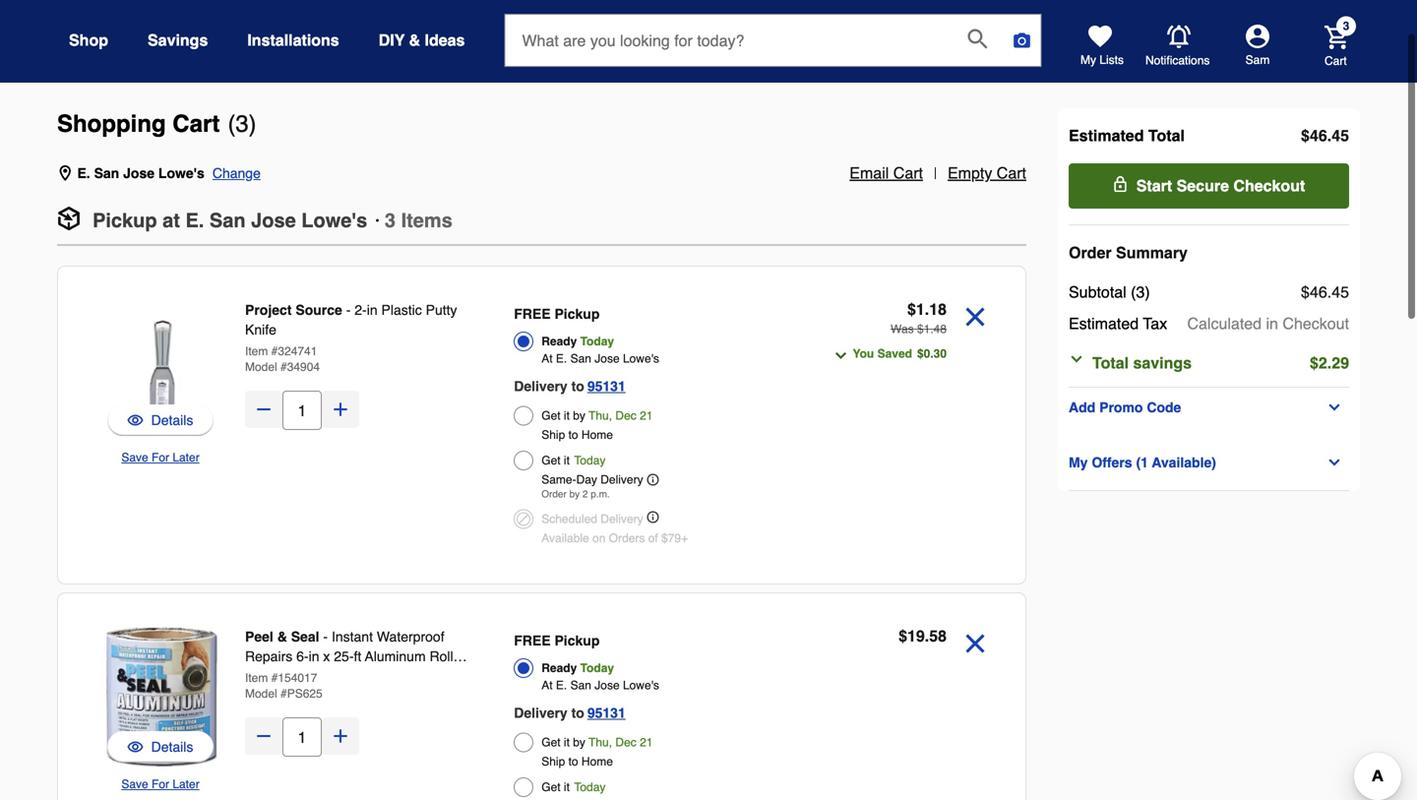 Task type: describe. For each thing, give the bounding box(es) containing it.
$79+
[[662, 532, 688, 545]]

in inside instant waterproof repairs 6-in x 25-ft aluminum roll flashing
[[309, 649, 319, 665]]

$ left 29
[[1310, 354, 1319, 372]]

estimated for estimated tax
[[1069, 315, 1139, 333]]

source
[[296, 302, 342, 318]]

46 for estimated total
[[1310, 127, 1328, 145]]

items
[[401, 209, 453, 232]]

order summary
[[1069, 244, 1188, 262]]

info image for scheduled delivery
[[647, 511, 659, 523]]

installations
[[247, 31, 339, 49]]

sam
[[1246, 53, 1270, 67]]

total savings
[[1093, 354, 1192, 372]]

item #324741 model #34904
[[245, 345, 320, 374]]

my lists
[[1081, 53, 1124, 67]]

savings
[[148, 31, 208, 49]]

delivery to 95131 for 2-in plastic putty knife
[[514, 379, 626, 394]]

stepper number input field with increment and decrement buttons number field for in
[[283, 718, 322, 757]]

2-
[[355, 302, 367, 318]]

shop button
[[69, 23, 108, 58]]

ship for instant waterproof repairs 6-in x 25-ft aluminum roll flashing
[[542, 755, 565, 769]]

promo
[[1100, 400, 1143, 415]]

0
[[924, 347, 931, 361]]

item #154017 model #ps625
[[245, 671, 323, 701]]

3 items
[[385, 209, 453, 232]]

secure
[[1177, 177, 1230, 195]]

project
[[245, 302, 292, 318]]

19
[[908, 627, 925, 645]]

1 horizontal spatial total
[[1149, 127, 1185, 145]]

orders
[[609, 532, 645, 545]]

free for 2-in plastic putty knife
[[514, 306, 551, 322]]

18
[[930, 300, 947, 318]]

95131 button for 2-in plastic putty knife
[[588, 375, 626, 398]]

0 vertical spatial chevron down image
[[1069, 351, 1085, 367]]

at
[[163, 209, 180, 232]]

add promo code link
[[1069, 396, 1350, 419]]

flashing
[[245, 668, 297, 684]]

lowe's home improvement lists image
[[1089, 25, 1112, 48]]

2-in plastic putty knife
[[245, 302, 457, 338]]

savings
[[1134, 354, 1192, 372]]

search image
[[968, 29, 988, 48]]

e. san jose lowe's change
[[77, 165, 261, 181]]

x
[[323, 649, 330, 665]]

notifications
[[1146, 53, 1210, 67]]

remove item image for instant waterproof repairs 6-in x 25-ft aluminum roll flashing
[[959, 627, 992, 661]]

$ up was
[[908, 300, 916, 318]]

was
[[891, 322, 914, 336]]

peel & seal -
[[245, 629, 332, 645]]

at for 2-in plastic putty knife
[[542, 352, 553, 366]]

#324741
[[271, 345, 317, 358]]

installations button
[[247, 23, 339, 58]]

shop
[[69, 31, 108, 49]]

lowe's home improvement notification center image
[[1168, 25, 1191, 48]]

free for instant waterproof repairs 6-in x 25-ft aluminum roll flashing
[[514, 633, 551, 649]]

change
[[212, 165, 261, 181]]

estimated total
[[1069, 127, 1185, 145]]

order for order summary
[[1069, 244, 1112, 262]]

1 vertical spatial by
[[570, 489, 580, 500]]

cart for email cart
[[894, 164, 923, 182]]

available)
[[1152, 455, 1217, 471]]

option group for instant waterproof repairs 6-in x 25-ft aluminum roll flashing
[[514, 627, 787, 800]]

at e. san jose lowe's for instant waterproof repairs 6-in x 25-ft aluminum roll flashing
[[542, 679, 660, 693]]

bullet image
[[375, 219, 379, 222]]

instant
[[332, 629, 373, 645]]

peel
[[245, 629, 273, 645]]

item for 2-in plastic putty knife
[[245, 345, 268, 358]]

95131 button for instant waterproof repairs 6-in x 25-ft aluminum roll flashing
[[588, 701, 626, 725]]

95131 for 2-in plastic putty knife
[[588, 379, 626, 394]]

$ 46 . 45 for total
[[1302, 127, 1350, 145]]

same-
[[542, 473, 576, 487]]

pickup at e. san jose lowe's
[[93, 209, 368, 232]]

$ right was
[[917, 322, 924, 336]]

$ left 58
[[899, 627, 908, 645]]

ft
[[354, 649, 362, 665]]

in for calculated
[[1267, 315, 1279, 333]]

pickup image
[[57, 207, 81, 230]]

location image
[[57, 165, 73, 181]]

info image for same-day delivery
[[647, 474, 659, 486]]

& for diy
[[409, 31, 420, 49]]

savings button
[[148, 23, 208, 58]]

ship to home for instant waterproof repairs 6-in x 25-ft aluminum roll flashing
[[542, 755, 613, 769]]

1 vertical spatial 3
[[236, 110, 249, 137]]

estimated tax
[[1069, 315, 1168, 333]]

save for later button for instant waterproof repairs 6-in x 25-ft aluminum roll flashing
[[121, 775, 200, 794]]

#154017
[[271, 671, 317, 685]]

ready today for instant waterproof repairs 6-in x 25-ft aluminum roll flashing
[[542, 662, 614, 675]]

dec for 2-in plastic putty knife
[[616, 409, 637, 423]]

email cart button
[[850, 161, 923, 185]]

waterproof
[[377, 629, 445, 645]]

shopping cart ( 3 )
[[57, 110, 257, 137]]

pickup for 2-in plastic putty knife
[[555, 306, 600, 322]]

day
[[576, 473, 597, 487]]

you
[[853, 347, 874, 361]]

in for 2-
[[367, 302, 378, 318]]

same-day delivery
[[542, 473, 643, 487]]

3 it from the top
[[564, 736, 570, 750]]

block image
[[514, 509, 534, 529]]

calculated
[[1188, 315, 1262, 333]]

subtotal (3)
[[1069, 283, 1151, 301]]

summary
[[1116, 244, 1188, 262]]

my offers (1 available)
[[1069, 455, 1217, 471]]

order by 2 p.m.
[[542, 489, 610, 500]]

(3)
[[1131, 283, 1151, 301]]

instant waterproof repairs 6-in x 25-ft aluminum roll flashing image
[[90, 625, 231, 767]]

of
[[649, 532, 658, 545]]

0 vertical spatial pickup
[[93, 209, 157, 232]]

code
[[1147, 400, 1182, 415]]

start secure checkout
[[1137, 177, 1306, 195]]

plus image
[[331, 400, 350, 419]]

sam button
[[1211, 25, 1305, 68]]

minus image for 2-in plastic putty knife
[[254, 400, 274, 419]]

tax
[[1143, 315, 1168, 333]]

later for instant waterproof repairs 6-in x 25-ft aluminum roll flashing
[[173, 778, 200, 792]]

available on orders of $79+
[[542, 532, 688, 545]]

shopping
[[57, 110, 166, 137]]

home for instant waterproof repairs 6-in x 25-ft aluminum roll flashing
[[582, 755, 613, 769]]

1 it from the top
[[564, 409, 570, 423]]

diy
[[379, 31, 405, 49]]

quickview image
[[128, 737, 143, 757]]

checkout for start secure checkout
[[1234, 177, 1306, 195]]

you saved $ 0 . 30
[[853, 347, 947, 361]]

add promo code
[[1069, 400, 1182, 415]]

diy & ideas button
[[379, 23, 465, 58]]

30
[[934, 347, 947, 361]]

2 get from the top
[[542, 454, 561, 468]]

stepper number input field with increment and decrement buttons number field for knife
[[283, 391, 322, 430]]

change link
[[212, 163, 261, 183]]

(1
[[1137, 455, 1149, 471]]

thu, for 2-in plastic putty knife
[[589, 409, 612, 423]]

1 vertical spatial total
[[1093, 354, 1129, 372]]

plastic
[[381, 302, 422, 318]]

)
[[249, 110, 257, 137]]

model for instant waterproof repairs 6-in x 25-ft aluminum roll flashing
[[245, 687, 277, 701]]

email
[[850, 164, 889, 182]]



Task type: locate. For each thing, give the bounding box(es) containing it.
2 inside option group
[[583, 489, 588, 500]]

1 vertical spatial 45
[[1332, 283, 1350, 301]]

model down #324741
[[245, 360, 277, 374]]

2 46 from the top
[[1310, 283, 1328, 301]]

1 horizontal spatial chevron down image
[[1327, 455, 1343, 471]]

details for 2-in plastic putty knife
[[151, 412, 193, 428]]

cart inside button
[[894, 164, 923, 182]]

chevron down image down $ 2 . 29
[[1327, 400, 1343, 415]]

1 vertical spatial save
[[121, 778, 148, 792]]

$ up calculated in checkout
[[1302, 283, 1310, 301]]

2 ship from the top
[[542, 755, 565, 769]]

29
[[1332, 354, 1350, 372]]

1 thu, from the top
[[589, 409, 612, 423]]

order down same-
[[542, 489, 567, 500]]

cart inside button
[[997, 164, 1027, 182]]

1 vertical spatial estimated
[[1069, 315, 1139, 333]]

3 right bullet icon
[[385, 209, 396, 232]]

1 model from the top
[[245, 360, 277, 374]]

ready for instant waterproof repairs 6-in x 25-ft aluminum roll flashing
[[542, 662, 577, 675]]

estimated up secure image
[[1069, 127, 1144, 145]]

0 vertical spatial option group
[[514, 300, 787, 550]]

21 for 2-in plastic putty knife
[[640, 409, 653, 423]]

0 vertical spatial order
[[1069, 244, 1112, 262]]

1 estimated from the top
[[1069, 127, 1144, 145]]

ship for 2-in plastic putty knife
[[542, 428, 565, 442]]

2 at e. san jose lowe's from the top
[[542, 679, 660, 693]]

46 for subtotal (3)
[[1310, 283, 1328, 301]]

minus image down item #154017 model #ps625
[[254, 727, 274, 746]]

get it by thu, dec 21 for 2-in plastic putty knife
[[542, 409, 653, 423]]

0 vertical spatial ship
[[542, 428, 565, 442]]

in left plastic
[[367, 302, 378, 318]]

later down 2-in plastic putty knife "image"
[[173, 451, 200, 465]]

remove item image for 2-in plastic putty knife
[[959, 300, 992, 334]]

(
[[228, 110, 236, 137]]

available
[[542, 532, 589, 545]]

free pickup for instant waterproof repairs 6-in x 25-ft aluminum roll flashing
[[514, 633, 600, 649]]

0 vertical spatial 21
[[640, 409, 653, 423]]

& for peel
[[277, 629, 287, 645]]

minus image
[[254, 400, 274, 419], [254, 727, 274, 746]]

in inside 2-in plastic putty knife
[[367, 302, 378, 318]]

ready for 2-in plastic putty knife
[[542, 335, 577, 349]]

chevron down image
[[833, 348, 849, 364], [1327, 400, 1343, 415]]

& inside diy & ideas button
[[409, 31, 420, 49]]

1 vertical spatial at e. san jose lowe's
[[542, 679, 660, 693]]

option group for 2-in plastic putty knife
[[514, 300, 787, 550]]

remove item image right 48
[[959, 300, 992, 334]]

item
[[245, 345, 268, 358], [245, 671, 268, 685]]

#ps625
[[281, 687, 323, 701]]

knife
[[245, 322, 277, 338]]

1 left 18
[[916, 300, 925, 318]]

1 vertical spatial get it today
[[542, 781, 606, 794]]

1 free from the top
[[514, 306, 551, 322]]

1 minus image from the top
[[254, 400, 274, 419]]

1 vertical spatial details
[[151, 739, 193, 755]]

item down repairs
[[245, 671, 268, 685]]

0 vertical spatial free
[[514, 306, 551, 322]]

1 95131 button from the top
[[588, 375, 626, 398]]

0 vertical spatial &
[[409, 31, 420, 49]]

1 remove item image from the top
[[959, 300, 992, 334]]

1 stepper number input field with increment and decrement buttons number field from the top
[[283, 391, 322, 430]]

#34904
[[281, 360, 320, 374]]

get
[[542, 409, 561, 423], [542, 454, 561, 468], [542, 736, 561, 750], [542, 781, 561, 794]]

stepper number input field with increment and decrement buttons number field left plus icon
[[283, 391, 322, 430]]

model down flashing
[[245, 687, 277, 701]]

repairs
[[245, 649, 293, 665]]

checkout for calculated in checkout
[[1283, 315, 1350, 333]]

1 45 from the top
[[1332, 127, 1350, 145]]

model inside item #154017 model #ps625
[[245, 687, 277, 701]]

stepper number input field with increment and decrement buttons number field left plus image at the left of page
[[283, 718, 322, 757]]

offers
[[1092, 455, 1133, 471]]

save down quickview image
[[121, 778, 148, 792]]

get it by thu, dec 21 for instant waterproof repairs 6-in x 25-ft aluminum roll flashing
[[542, 736, 653, 750]]

1 later from the top
[[173, 451, 200, 465]]

1 vertical spatial save for later
[[121, 778, 200, 792]]

1 21 from the top
[[640, 409, 653, 423]]

1 46 from the top
[[1310, 127, 1328, 145]]

0 vertical spatial save for later button
[[121, 448, 200, 468]]

2 get it by thu, dec 21 from the top
[[542, 736, 653, 750]]

0 vertical spatial -
[[346, 302, 351, 318]]

estimated
[[1069, 127, 1144, 145], [1069, 315, 1139, 333]]

ship to home for 2-in plastic putty knife
[[542, 428, 613, 442]]

my for my offers (1 available)
[[1069, 455, 1088, 471]]

checkout up $ 2 . 29
[[1283, 315, 1350, 333]]

0 vertical spatial 1
[[916, 300, 925, 318]]

0 vertical spatial later
[[173, 451, 200, 465]]

0 horizontal spatial chevron down image
[[1069, 351, 1085, 367]]

0 vertical spatial 95131
[[588, 379, 626, 394]]

1 vertical spatial 95131
[[588, 705, 626, 721]]

ready today for 2-in plastic putty knife
[[542, 335, 614, 349]]

project source -
[[245, 302, 355, 318]]

6-
[[296, 649, 309, 665]]

thu,
[[589, 409, 612, 423], [589, 736, 612, 750]]

item for instant waterproof repairs 6-in x 25-ft aluminum roll flashing
[[245, 671, 268, 685]]

my for my lists
[[1081, 53, 1097, 67]]

1 vertical spatial later
[[173, 778, 200, 792]]

2 for from the top
[[152, 778, 169, 792]]

2 model from the top
[[245, 687, 277, 701]]

1 get it today from the top
[[542, 454, 606, 468]]

25-
[[334, 649, 354, 665]]

1 vertical spatial at
[[542, 679, 553, 693]]

2 ready from the top
[[542, 662, 577, 675]]

0 vertical spatial 3
[[1343, 19, 1350, 33]]

& right diy
[[409, 31, 420, 49]]

option group
[[514, 300, 787, 550], [514, 627, 787, 800]]

free right the roll in the left of the page
[[514, 633, 551, 649]]

2 stepper number input field with increment and decrement buttons number field from the top
[[283, 718, 322, 757]]

0 vertical spatial 45
[[1332, 127, 1350, 145]]

1 vertical spatial free pickup
[[514, 633, 600, 649]]

remove item image right 58
[[959, 627, 992, 661]]

4 it from the top
[[564, 781, 570, 794]]

1 for from the top
[[152, 451, 169, 465]]

$ 2 . 29
[[1310, 354, 1350, 372]]

scheduled
[[542, 512, 598, 526]]

total down 'estimated tax'
[[1093, 354, 1129, 372]]

checkout right secure
[[1234, 177, 1306, 195]]

my left lists
[[1081, 53, 1097, 67]]

3 right sam button
[[1343, 19, 1350, 33]]

2 thu, from the top
[[589, 736, 612, 750]]

2 95131 button from the top
[[588, 701, 626, 725]]

0 vertical spatial ready today
[[542, 335, 614, 349]]

0 vertical spatial 2
[[1319, 354, 1328, 372]]

0 vertical spatial get it by thu, dec 21
[[542, 409, 653, 423]]

$ left 30 on the top of page
[[917, 347, 924, 361]]

2 horizontal spatial in
[[1267, 315, 1279, 333]]

0 vertical spatial my
[[1081, 53, 1097, 67]]

cart right email
[[894, 164, 923, 182]]

1 dec from the top
[[616, 409, 637, 423]]

0 vertical spatial free pickup
[[514, 306, 600, 322]]

0 vertical spatial remove item image
[[959, 300, 992, 334]]

san
[[94, 165, 119, 181], [210, 209, 246, 232], [571, 352, 592, 366], [571, 679, 592, 693]]

0 vertical spatial by
[[573, 409, 586, 423]]

- up x
[[323, 629, 328, 645]]

0 horizontal spatial chevron down image
[[833, 348, 849, 364]]

2 info image from the top
[[647, 511, 659, 523]]

email cart
[[850, 164, 923, 182]]

details for instant waterproof repairs 6-in x 25-ft aluminum roll flashing
[[151, 739, 193, 755]]

scheduled delivery
[[542, 512, 643, 526]]

0 horizontal spatial 2
[[583, 489, 588, 500]]

chevron down image inside my offers (1 available) link
[[1327, 455, 1343, 471]]

on
[[593, 532, 606, 545]]

item inside item #324741 model #34904
[[245, 345, 268, 358]]

1 vertical spatial order
[[542, 489, 567, 500]]

dec for instant waterproof repairs 6-in x 25-ft aluminum roll flashing
[[616, 736, 637, 750]]

Search Query text field
[[505, 15, 952, 66]]

2 free from the top
[[514, 633, 551, 649]]

1 vertical spatial 2
[[583, 489, 588, 500]]

1
[[916, 300, 925, 318], [924, 322, 931, 336]]

1 horizontal spatial order
[[1069, 244, 1112, 262]]

item down knife
[[245, 345, 268, 358]]

2 vertical spatial 3
[[385, 209, 396, 232]]

save for later button for 2-in plastic putty knife
[[121, 448, 200, 468]]

cart for shopping cart ( 3 )
[[173, 110, 220, 137]]

home
[[582, 428, 613, 442], [582, 755, 613, 769]]

order inside option group
[[542, 489, 567, 500]]

2-in plastic putty knife image
[[90, 298, 231, 440]]

0 vertical spatial total
[[1149, 127, 1185, 145]]

1 info image from the top
[[647, 474, 659, 486]]

3 up change
[[236, 110, 249, 137]]

jose
[[123, 165, 155, 181], [251, 209, 296, 232], [595, 352, 620, 366], [595, 679, 620, 693]]

empty
[[948, 164, 993, 182]]

start secure checkout button
[[1069, 163, 1350, 209]]

1 vertical spatial 95131 button
[[588, 701, 626, 725]]

order
[[1069, 244, 1112, 262], [542, 489, 567, 500]]

thu, for instant waterproof repairs 6-in x 25-ft aluminum roll flashing
[[589, 736, 612, 750]]

1 vertical spatial 1
[[924, 322, 931, 336]]

in right calculated
[[1267, 315, 1279, 333]]

save for later
[[121, 451, 200, 465], [121, 778, 200, 792]]

2 estimated from the top
[[1069, 315, 1139, 333]]

1 vertical spatial item
[[245, 671, 268, 685]]

0 vertical spatial at
[[542, 352, 553, 366]]

free pickup
[[514, 306, 600, 322], [514, 633, 600, 649]]

quickview image
[[128, 411, 143, 430]]

3 get from the top
[[542, 736, 561, 750]]

save for later for 2-in plastic putty knife
[[121, 451, 200, 465]]

48
[[934, 322, 947, 336]]

1 item from the top
[[245, 345, 268, 358]]

2 remove item image from the top
[[959, 627, 992, 661]]

later down instant waterproof repairs 6-in x 25-ft aluminum roll flashing image
[[173, 778, 200, 792]]

by for instant waterproof repairs 6-in x 25-ft aluminum roll flashing
[[573, 736, 586, 750]]

estimated for estimated total
[[1069, 127, 1144, 145]]

3 for 3 items
[[385, 209, 396, 232]]

0 vertical spatial for
[[152, 451, 169, 465]]

1 vertical spatial ship
[[542, 755, 565, 769]]

1 free pickup from the top
[[514, 306, 600, 322]]

free
[[514, 306, 551, 322], [514, 633, 551, 649]]

plus image
[[331, 727, 350, 746]]

minus image down item #324741 model #34904
[[254, 400, 274, 419]]

2 ship to home from the top
[[542, 755, 613, 769]]

&
[[409, 31, 420, 49], [277, 629, 287, 645]]

1 save from the top
[[121, 451, 148, 465]]

2 at from the top
[[542, 679, 553, 693]]

1 ship to home from the top
[[542, 428, 613, 442]]

0 vertical spatial 46
[[1310, 127, 1328, 145]]

cart down lowe's home improvement cart image
[[1325, 54, 1347, 68]]

subtotal
[[1069, 283, 1127, 301]]

save for 2-in plastic putty knife
[[121, 451, 148, 465]]

1 delivery to 95131 from the top
[[514, 379, 626, 394]]

2 horizontal spatial 3
[[1343, 19, 1350, 33]]

1 horizontal spatial in
[[367, 302, 378, 318]]

1 save for later from the top
[[121, 451, 200, 465]]

in
[[367, 302, 378, 318], [1267, 315, 1279, 333], [309, 649, 319, 665]]

2 get it today from the top
[[542, 781, 606, 794]]

info image
[[647, 474, 659, 486], [647, 511, 659, 523]]

58
[[930, 627, 947, 645]]

0 vertical spatial at e. san jose lowe's
[[542, 352, 660, 366]]

1 vertical spatial my
[[1069, 455, 1088, 471]]

1 vertical spatial pickup
[[555, 306, 600, 322]]

for for instant waterproof repairs 6-in x 25-ft aluminum roll flashing
[[152, 778, 169, 792]]

to
[[572, 379, 585, 394], [569, 428, 578, 442], [572, 705, 585, 721], [569, 755, 578, 769]]

checkout inside start secure checkout button
[[1234, 177, 1306, 195]]

free pickup for 2-in plastic putty knife
[[514, 306, 600, 322]]

0 vertical spatial 95131 button
[[588, 375, 626, 398]]

empty cart
[[948, 164, 1027, 182]]

$ 46 . 45 for (3)
[[1302, 283, 1350, 301]]

$ 19 . 58
[[899, 627, 947, 645]]

1 at from the top
[[542, 352, 553, 366]]

chevron down image for add promo code
[[1327, 400, 1343, 415]]

free right the putty on the left of page
[[514, 306, 551, 322]]

details
[[151, 412, 193, 428], [151, 739, 193, 755]]

1 vertical spatial &
[[277, 629, 287, 645]]

2 save for later button from the top
[[121, 775, 200, 794]]

start
[[1137, 177, 1173, 195]]

save for later down quickview image
[[121, 778, 200, 792]]

for down instant waterproof repairs 6-in x 25-ft aluminum roll flashing image
[[152, 778, 169, 792]]

1 vertical spatial remove item image
[[959, 627, 992, 661]]

$ 1 . 18 was $ 1 . 48
[[891, 300, 947, 336]]

1 vertical spatial free
[[514, 633, 551, 649]]

0 vertical spatial minus image
[[254, 400, 274, 419]]

chevron down image inside add promo code link
[[1327, 400, 1343, 415]]

0 vertical spatial thu,
[[589, 409, 612, 423]]

save for later button
[[121, 448, 200, 468], [121, 775, 200, 794]]

for down 2-in plastic putty knife "image"
[[152, 451, 169, 465]]

2 21 from the top
[[640, 736, 653, 750]]

1 left 48
[[924, 322, 931, 336]]

0 horizontal spatial order
[[542, 489, 567, 500]]

ship to home
[[542, 428, 613, 442], [542, 755, 613, 769]]

save for later for instant waterproof repairs 6-in x 25-ft aluminum roll flashing
[[121, 778, 200, 792]]

1 horizontal spatial 2
[[1319, 354, 1328, 372]]

1 home from the top
[[582, 428, 613, 442]]

1 vertical spatial $ 46 . 45
[[1302, 283, 1350, 301]]

checkout
[[1234, 177, 1306, 195], [1283, 315, 1350, 333]]

total up start
[[1149, 127, 1185, 145]]

2 item from the top
[[245, 671, 268, 685]]

item inside item #154017 model #ps625
[[245, 671, 268, 685]]

lowe's
[[158, 165, 205, 181], [302, 209, 368, 232], [623, 352, 660, 366], [623, 679, 660, 693]]

for for 2-in plastic putty knife
[[152, 451, 169, 465]]

0 horizontal spatial &
[[277, 629, 287, 645]]

save for later button down quickview icon
[[121, 448, 200, 468]]

1 horizontal spatial 3
[[385, 209, 396, 232]]

0 vertical spatial model
[[245, 360, 277, 374]]

1 vertical spatial ready today
[[542, 662, 614, 675]]

saved
[[878, 347, 913, 361]]

seal
[[291, 629, 319, 645]]

2 minus image from the top
[[254, 727, 274, 746]]

calculated in checkout
[[1188, 315, 1350, 333]]

1 vertical spatial info image
[[647, 511, 659, 523]]

ideas
[[425, 31, 465, 49]]

at for instant waterproof repairs 6-in x 25-ft aluminum roll flashing
[[542, 679, 553, 693]]

cart for empty cart
[[997, 164, 1027, 182]]

1 get from the top
[[542, 409, 561, 423]]

0 vertical spatial info image
[[647, 474, 659, 486]]

None search field
[[504, 14, 1042, 85]]

estimated down subtotal (3)
[[1069, 315, 1139, 333]]

1 vertical spatial checkout
[[1283, 315, 1350, 333]]

1 vertical spatial ship to home
[[542, 755, 613, 769]]

minus image for instant waterproof repairs 6-in x 25-ft aluminum roll flashing
[[254, 727, 274, 746]]

1 ship from the top
[[542, 428, 565, 442]]

add
[[1069, 400, 1096, 415]]

95131
[[588, 379, 626, 394], [588, 705, 626, 721]]

empty cart button
[[948, 161, 1027, 185]]

it
[[564, 409, 570, 423], [564, 454, 570, 468], [564, 736, 570, 750], [564, 781, 570, 794]]

0 vertical spatial ship to home
[[542, 428, 613, 442]]

& left seal
[[277, 629, 287, 645]]

1 vertical spatial option group
[[514, 627, 787, 800]]

in left x
[[309, 649, 319, 665]]

1 horizontal spatial &
[[409, 31, 420, 49]]

95131 for instant waterproof repairs 6-in x 25-ft aluminum roll flashing
[[588, 705, 626, 721]]

2 save for later from the top
[[121, 778, 200, 792]]

1 get it by thu, dec 21 from the top
[[542, 409, 653, 423]]

1 ready from the top
[[542, 335, 577, 349]]

2 45 from the top
[[1332, 283, 1350, 301]]

chevron down image for you saved
[[833, 348, 849, 364]]

1 vertical spatial 46
[[1310, 283, 1328, 301]]

1 at e. san jose lowe's from the top
[[542, 352, 660, 366]]

45 for estimated total
[[1332, 127, 1350, 145]]

3 for 3
[[1343, 19, 1350, 33]]

1 vertical spatial thu,
[[589, 736, 612, 750]]

my lists link
[[1081, 25, 1124, 68]]

home for 2-in plastic putty knife
[[582, 428, 613, 442]]

2 delivery to 95131 from the top
[[514, 705, 626, 721]]

1 vertical spatial ready
[[542, 662, 577, 675]]

ready
[[542, 335, 577, 349], [542, 662, 577, 675]]

45 for subtotal (3)
[[1332, 283, 1350, 301]]

1 vertical spatial minus image
[[254, 727, 274, 746]]

1 vertical spatial -
[[323, 629, 328, 645]]

2 vertical spatial pickup
[[555, 633, 600, 649]]

order up subtotal
[[1069, 244, 1112, 262]]

remove item image
[[959, 300, 992, 334], [959, 627, 992, 661]]

my
[[1081, 53, 1097, 67], [1069, 455, 1088, 471]]

1 horizontal spatial -
[[346, 302, 351, 318]]

0 vertical spatial home
[[582, 428, 613, 442]]

2 $ 46 . 45 from the top
[[1302, 283, 1350, 301]]

1 $ 46 . 45 from the top
[[1302, 127, 1350, 145]]

1 95131 from the top
[[588, 379, 626, 394]]

delivery to 95131 for instant waterproof repairs 6-in x 25-ft aluminum roll flashing
[[514, 705, 626, 721]]

order for order by 2 p.m.
[[542, 489, 567, 500]]

2 ready today from the top
[[542, 662, 614, 675]]

2 down day
[[583, 489, 588, 500]]

2 option group from the top
[[514, 627, 787, 800]]

.
[[1328, 127, 1332, 145], [1328, 283, 1332, 301], [925, 300, 930, 318], [931, 322, 934, 336], [931, 347, 934, 361], [1328, 354, 1332, 372], [925, 627, 930, 645]]

0 vertical spatial save
[[121, 451, 148, 465]]

cart left the (
[[173, 110, 220, 137]]

save
[[121, 451, 148, 465], [121, 778, 148, 792]]

delivery to 95131
[[514, 379, 626, 394], [514, 705, 626, 721]]

95131 button
[[588, 375, 626, 398], [588, 701, 626, 725]]

- left 2-
[[346, 302, 351, 318]]

2 95131 from the top
[[588, 705, 626, 721]]

2 it from the top
[[564, 454, 570, 468]]

pickup for instant waterproof repairs 6-in x 25-ft aluminum roll flashing
[[555, 633, 600, 649]]

lowe's home improvement cart image
[[1325, 25, 1349, 49]]

0 vertical spatial save for later
[[121, 451, 200, 465]]

cart right empty
[[997, 164, 1027, 182]]

get it by thu, dec 21
[[542, 409, 653, 423], [542, 736, 653, 750]]

2
[[1319, 354, 1328, 372], [583, 489, 588, 500]]

1 details from the top
[[151, 412, 193, 428]]

0 vertical spatial delivery to 95131
[[514, 379, 626, 394]]

2 details from the top
[[151, 739, 193, 755]]

1 option group from the top
[[514, 300, 787, 550]]

model for 2-in plastic putty knife
[[245, 360, 277, 374]]

by for 2-in plastic putty knife
[[573, 409, 586, 423]]

my left offers
[[1069, 455, 1088, 471]]

secure image
[[1113, 176, 1129, 192]]

0 vertical spatial dec
[[616, 409, 637, 423]]

get it today
[[542, 454, 606, 468], [542, 781, 606, 794]]

0 vertical spatial chevron down image
[[833, 348, 849, 364]]

camera image
[[1012, 31, 1032, 50]]

4 get from the top
[[542, 781, 561, 794]]

2 left 29
[[1319, 354, 1328, 372]]

1 vertical spatial stepper number input field with increment and decrement buttons number field
[[283, 718, 322, 757]]

45
[[1332, 127, 1350, 145], [1332, 283, 1350, 301]]

2 home from the top
[[582, 755, 613, 769]]

today
[[580, 335, 614, 349], [574, 454, 606, 468], [580, 662, 614, 675], [574, 781, 606, 794]]

1 vertical spatial 21
[[640, 736, 653, 750]]

21 for instant waterproof repairs 6-in x 25-ft aluminum roll flashing
[[640, 736, 653, 750]]

Stepper number input field with increment and decrement buttons number field
[[283, 391, 322, 430], [283, 718, 322, 757]]

2 save from the top
[[121, 778, 148, 792]]

21
[[640, 409, 653, 423], [640, 736, 653, 750]]

save for later button down quickview image
[[121, 775, 200, 794]]

$ up start secure checkout
[[1302, 127, 1310, 145]]

details right quickview image
[[151, 739, 193, 755]]

cart
[[1325, 54, 1347, 68], [173, 110, 220, 137], [894, 164, 923, 182], [997, 164, 1027, 182]]

save for instant waterproof repairs 6-in x 25-ft aluminum roll flashing
[[121, 778, 148, 792]]

2 free pickup from the top
[[514, 633, 600, 649]]

details right quickview icon
[[151, 412, 193, 428]]

by
[[573, 409, 586, 423], [570, 489, 580, 500], [573, 736, 586, 750]]

0 vertical spatial stepper number input field with increment and decrement buttons number field
[[283, 391, 322, 430]]

0 vertical spatial $ 46 . 45
[[1302, 127, 1350, 145]]

later for 2-in plastic putty knife
[[173, 451, 200, 465]]

2 dec from the top
[[616, 736, 637, 750]]

instant waterproof repairs 6-in x 25-ft aluminum roll flashing
[[245, 629, 453, 684]]

1 save for later button from the top
[[121, 448, 200, 468]]

p.m.
[[591, 489, 610, 500]]

save for later down quickview icon
[[121, 451, 200, 465]]

0 horizontal spatial total
[[1093, 354, 1129, 372]]

details button
[[107, 405, 214, 436], [128, 411, 193, 430], [107, 731, 214, 763], [128, 737, 193, 757]]

model inside item #324741 model #34904
[[245, 360, 277, 374]]

0 vertical spatial estimated
[[1069, 127, 1144, 145]]

model
[[245, 360, 277, 374], [245, 687, 277, 701]]

0 vertical spatial item
[[245, 345, 268, 358]]

at e. san jose lowe's for 2-in plastic putty knife
[[542, 352, 660, 366]]

0 vertical spatial details
[[151, 412, 193, 428]]

chevron down image
[[1069, 351, 1085, 367], [1327, 455, 1343, 471]]

1 ready today from the top
[[542, 335, 614, 349]]

save down quickview icon
[[121, 451, 148, 465]]

chevron down image left you
[[833, 348, 849, 364]]

total
[[1149, 127, 1185, 145], [1093, 354, 1129, 372]]

lists
[[1100, 53, 1124, 67]]

2 later from the top
[[173, 778, 200, 792]]

0 horizontal spatial in
[[309, 649, 319, 665]]



Task type: vqa. For each thing, say whether or not it's contained in the screenshot.
'most'
no



